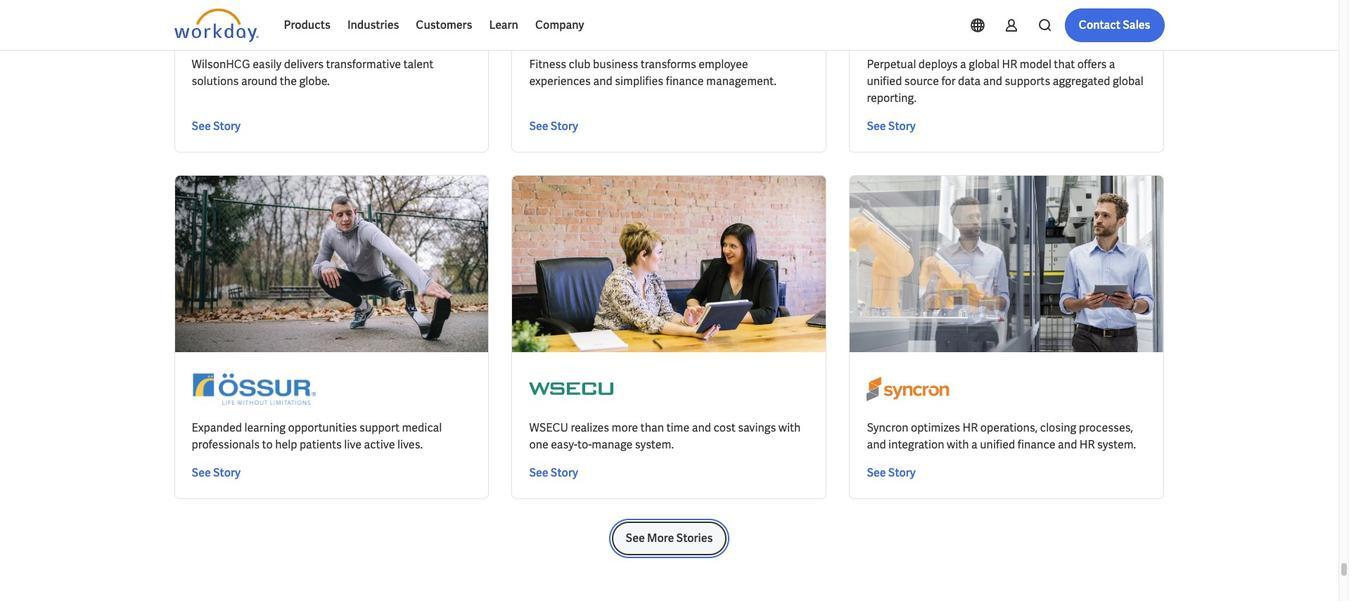 Task type: describe. For each thing, give the bounding box(es) containing it.
with for savings
[[779, 421, 801, 436]]

patients
[[300, 438, 342, 453]]

customers button
[[408, 8, 481, 42]]

0 vertical spatial global
[[969, 57, 1000, 72]]

learn button
[[481, 8, 527, 42]]

talent
[[404, 57, 434, 72]]

that
[[1054, 57, 1076, 72]]

midtown athletic club image
[[530, 6, 569, 45]]

2 vertical spatial hr
[[1080, 438, 1095, 453]]

management.
[[707, 74, 777, 89]]

story for expanded learning opportunities support medical professionals to help patients live active lives.
[[213, 466, 241, 481]]

wilsonhcg easily delivers transformative talent solutions around the globe.
[[192, 57, 434, 89]]

manage
[[592, 438, 633, 453]]

0 horizontal spatial more
[[483, 15, 507, 28]]

more button
[[472, 8, 535, 36]]

lives.
[[398, 438, 423, 453]]

transformative
[[326, 57, 401, 72]]

for
[[942, 74, 956, 89]]

company button
[[527, 8, 593, 42]]

deploys
[[919, 57, 958, 72]]

1 horizontal spatial more
[[647, 531, 674, 546]]

clear all
[[550, 15, 588, 28]]

story for perpetual deploys a global hr model that offers a unified source for data and supports aggregated global reporting.
[[889, 119, 916, 134]]

reporting.
[[867, 91, 917, 106]]

solutions
[[192, 74, 239, 89]]

customers
[[416, 18, 472, 32]]

outcome
[[390, 15, 432, 28]]

transforms
[[641, 57, 697, 72]]

story for syncron optimizes hr operations, closing processes, and integration with a unified finance and hr system.
[[889, 466, 916, 481]]

see story for fitness club business transforms employee experiences and simplifies finance management.
[[530, 119, 578, 134]]

and inside the wsecu realizes more than time and cost savings with one easy-to-manage system.
[[692, 421, 711, 436]]

unified inside syncron optimizes hr operations, closing processes, and integration with a unified finance and hr system.
[[980, 438, 1016, 453]]

cost
[[714, 421, 736, 436]]

and down closing
[[1058, 438, 1078, 453]]

clear
[[550, 15, 574, 28]]

simplifies
[[615, 74, 664, 89]]

model
[[1020, 57, 1052, 72]]

topic button
[[174, 8, 238, 36]]

2 horizontal spatial a
[[1110, 57, 1116, 72]]

more
[[612, 421, 638, 436]]

one
[[530, 438, 549, 453]]

operations,
[[981, 421, 1038, 436]]

all
[[576, 15, 588, 28]]

see for fitness club business transforms employee experiences and simplifies finance management.
[[530, 119, 549, 134]]

optimizes
[[911, 421, 961, 436]]

with for integration
[[947, 438, 970, 453]]

offers
[[1078, 57, 1107, 72]]

see inside button
[[626, 531, 645, 546]]

wsecu (washington state employees credit union) image
[[530, 370, 614, 409]]

globe.
[[299, 74, 330, 89]]

fitness
[[530, 57, 567, 72]]

see story link for wsecu realizes more than time and cost savings with one easy-to-manage system.
[[530, 465, 578, 482]]

system. inside syncron optimizes hr operations, closing processes, and integration with a unified finance and hr system.
[[1098, 438, 1137, 453]]

supports
[[1005, 74, 1051, 89]]

see for perpetual deploys a global hr model that offers a unified source for data and supports aggregated global reporting.
[[867, 119, 886, 134]]

perpetual deploys a global hr model that offers a unified source for data and supports aggregated global reporting.
[[867, 57, 1144, 106]]

finance inside syncron optimizes hr operations, closing processes, and integration with a unified finance and hr system.
[[1018, 438, 1056, 453]]

syncron optimizes hr operations, closing processes, and integration with a unified finance and hr system.
[[867, 421, 1137, 453]]

contact sales
[[1079, 18, 1151, 32]]

go to the homepage image
[[174, 8, 259, 42]]

help
[[275, 438, 297, 453]]

wilsonhcg
[[192, 57, 250, 72]]

syncron image
[[867, 370, 952, 409]]

topic
[[185, 15, 209, 28]]

industries
[[348, 18, 399, 32]]

see story link for fitness club business transforms employee experiences and simplifies finance management.
[[530, 118, 578, 135]]

business outcome
[[348, 15, 432, 28]]

aggregated
[[1053, 74, 1111, 89]]

finance inside the fitness club business transforms employee experiences and simplifies finance management.
[[666, 74, 704, 89]]

employee
[[699, 57, 748, 72]]

see more stories button
[[612, 522, 727, 556]]

see for wsecu realizes more than time and cost savings with one easy-to-manage system.
[[530, 466, 549, 481]]

expanded
[[192, 421, 242, 436]]

hr inside perpetual deploys a global hr model that offers a unified source for data and supports aggregated global reporting.
[[1003, 57, 1018, 72]]

1 vertical spatial global
[[1113, 74, 1144, 89]]

products button
[[276, 8, 339, 42]]

the
[[280, 74, 297, 89]]

Search Customer Stories text field
[[965, 9, 1137, 34]]



Task type: locate. For each thing, give the bounding box(es) containing it.
global
[[969, 57, 1000, 72], [1113, 74, 1144, 89]]

system. down the than
[[635, 438, 674, 453]]

1 horizontal spatial hr
[[1003, 57, 1018, 72]]

1 vertical spatial hr
[[963, 421, 978, 436]]

and down business
[[594, 74, 613, 89]]

and left cost
[[692, 421, 711, 436]]

industry button
[[249, 8, 326, 36]]

wilson human capital group, llc image
[[192, 6, 276, 45]]

see for syncron optimizes hr operations, closing processes, and integration with a unified finance and hr system.
[[867, 466, 886, 481]]

contact sales link
[[1065, 8, 1165, 42]]

with down optimizes at the right of page
[[947, 438, 970, 453]]

active
[[364, 438, 395, 453]]

unified
[[867, 74, 902, 89], [980, 438, 1016, 453]]

live
[[344, 438, 362, 453]]

0 vertical spatial hr
[[1003, 57, 1018, 72]]

see story link down professionals
[[192, 465, 241, 482]]

see story for perpetual deploys a global hr model that offers a unified source for data and supports aggregated global reporting.
[[867, 119, 916, 134]]

more left stories
[[647, 531, 674, 546]]

realizes
[[571, 421, 610, 436]]

time
[[667, 421, 690, 436]]

see story down reporting.
[[867, 119, 916, 134]]

and inside the fitness club business transforms employee experiences and simplifies finance management.
[[594, 74, 613, 89]]

1 system. from the left
[[635, 438, 674, 453]]

a right offers
[[1110, 57, 1116, 72]]

see more stories
[[626, 531, 713, 546]]

data
[[958, 74, 981, 89]]

1 horizontal spatial unified
[[980, 438, 1016, 453]]

see
[[192, 119, 211, 134], [530, 119, 549, 134], [867, 119, 886, 134], [192, 466, 211, 481], [530, 466, 549, 481], [867, 466, 886, 481], [626, 531, 645, 546]]

easy-
[[551, 438, 578, 453]]

0 horizontal spatial a
[[961, 57, 967, 72]]

system.
[[635, 438, 674, 453], [1098, 438, 1137, 453]]

ossur iceland ehf. image
[[192, 370, 316, 409]]

see story link down easy-
[[530, 465, 578, 482]]

see story link down integration
[[867, 465, 916, 482]]

1 horizontal spatial finance
[[1018, 438, 1056, 453]]

story down professionals
[[213, 466, 241, 481]]

processes,
[[1079, 421, 1134, 436]]

see story link for wilsonhcg easily delivers transformative talent solutions around the globe.
[[192, 118, 241, 135]]

unified inside perpetual deploys a global hr model that offers a unified source for data and supports aggregated global reporting.
[[867, 74, 902, 89]]

hr
[[1003, 57, 1018, 72], [963, 421, 978, 436], [1080, 438, 1095, 453]]

global up data
[[969, 57, 1000, 72]]

industries button
[[339, 8, 408, 42]]

see story link down reporting.
[[867, 118, 916, 135]]

unified down perpetual
[[867, 74, 902, 89]]

learn
[[489, 18, 519, 32]]

a
[[961, 57, 967, 72], [1110, 57, 1116, 72], [972, 438, 978, 453]]

2 system. from the left
[[1098, 438, 1137, 453]]

1 horizontal spatial system.
[[1098, 438, 1137, 453]]

story down solutions
[[213, 119, 241, 134]]

with inside the wsecu realizes more than time and cost savings with one easy-to-manage system.
[[779, 421, 801, 436]]

1 horizontal spatial with
[[947, 438, 970, 453]]

perpetual
[[867, 57, 917, 72]]

0 horizontal spatial unified
[[867, 74, 902, 89]]

savings
[[738, 421, 776, 436]]

learning
[[244, 421, 286, 436]]

and down syncron
[[867, 438, 886, 453]]

business
[[593, 57, 639, 72]]

see story down professionals
[[192, 466, 241, 481]]

see story link for syncron optimizes hr operations, closing processes, and integration with a unified finance and hr system.
[[867, 465, 916, 482]]

with
[[779, 421, 801, 436], [947, 438, 970, 453]]

syncron
[[867, 421, 909, 436]]

more right customers
[[483, 15, 507, 28]]

see story for expanded learning opportunities support medical professionals to help patients live active lives.
[[192, 466, 241, 481]]

wsecu
[[530, 421, 569, 436]]

company
[[535, 18, 584, 32]]

see for wilsonhcg easily delivers transformative talent solutions around the globe.
[[192, 119, 211, 134]]

see down solutions
[[192, 119, 211, 134]]

0 horizontal spatial hr
[[963, 421, 978, 436]]

0 vertical spatial unified
[[867, 74, 902, 89]]

story for fitness club business transforms employee experiences and simplifies finance management.
[[551, 119, 578, 134]]

sales
[[1123, 18, 1151, 32]]

finance
[[666, 74, 704, 89], [1018, 438, 1056, 453]]

fitness club business transforms employee experiences and simplifies finance management.
[[530, 57, 777, 89]]

1 vertical spatial more
[[647, 531, 674, 546]]

story for wsecu realizes more than time and cost savings with one easy-to-manage system.
[[551, 466, 578, 481]]

see down one
[[530, 466, 549, 481]]

a right integration
[[972, 438, 978, 453]]

see story down easy-
[[530, 466, 578, 481]]

professionals
[[192, 438, 260, 453]]

0 vertical spatial with
[[779, 421, 801, 436]]

business outcome button
[[337, 8, 460, 36]]

see story link for expanded learning opportunities support medical professionals to help patients live active lives.
[[192, 465, 241, 482]]

hr down processes,
[[1080, 438, 1095, 453]]

story
[[213, 119, 241, 134], [551, 119, 578, 134], [889, 119, 916, 134], [213, 466, 241, 481], [551, 466, 578, 481], [889, 466, 916, 481]]

see down reporting.
[[867, 119, 886, 134]]

see story link down experiences
[[530, 118, 578, 135]]

finance down closing
[[1018, 438, 1056, 453]]

1 vertical spatial with
[[947, 438, 970, 453]]

hr right optimizes at the right of page
[[963, 421, 978, 436]]

support
[[360, 421, 400, 436]]

0 horizontal spatial global
[[969, 57, 1000, 72]]

1 horizontal spatial global
[[1113, 74, 1144, 89]]

a inside syncron optimizes hr operations, closing processes, and integration with a unified finance and hr system.
[[972, 438, 978, 453]]

see story link down solutions
[[192, 118, 241, 135]]

see down experiences
[[530, 119, 549, 134]]

see left stories
[[626, 531, 645, 546]]

0 vertical spatial more
[[483, 15, 507, 28]]

opportunities
[[288, 421, 357, 436]]

0 horizontal spatial system.
[[635, 438, 674, 453]]

story down experiences
[[551, 119, 578, 134]]

than
[[641, 421, 664, 436]]

see story link for perpetual deploys a global hr model that offers a unified source for data and supports aggregated global reporting.
[[867, 118, 916, 135]]

finance down transforms
[[666, 74, 704, 89]]

business
[[348, 15, 388, 28]]

around
[[241, 74, 278, 89]]

story for wilsonhcg easily delivers transformative talent solutions around the globe.
[[213, 119, 241, 134]]

global right aggregated
[[1113, 74, 1144, 89]]

see story for wsecu realizes more than time and cost savings with one easy-to-manage system.
[[530, 466, 578, 481]]

experiences
[[530, 74, 591, 89]]

see story down integration
[[867, 466, 916, 481]]

club
[[569, 57, 591, 72]]

system. inside the wsecu realizes more than time and cost savings with one easy-to-manage system.
[[635, 438, 674, 453]]

see story for syncron optimizes hr operations, closing processes, and integration with a unified finance and hr system.
[[867, 466, 916, 481]]

story down integration
[[889, 466, 916, 481]]

industry
[[260, 15, 297, 28]]

clear all button
[[546, 8, 592, 36]]

0 vertical spatial finance
[[666, 74, 704, 89]]

see down professionals
[[192, 466, 211, 481]]

medical
[[402, 421, 442, 436]]

wsecu realizes more than time and cost savings with one easy-to-manage system.
[[530, 421, 801, 453]]

source
[[905, 74, 940, 89]]

with right savings
[[779, 421, 801, 436]]

see story for wilsonhcg easily delivers transformative talent solutions around the globe.
[[192, 119, 241, 134]]

products
[[284, 18, 331, 32]]

stories
[[677, 531, 713, 546]]

1 vertical spatial finance
[[1018, 438, 1056, 453]]

2 horizontal spatial hr
[[1080, 438, 1095, 453]]

expanded learning opportunities support medical professionals to help patients live active lives.
[[192, 421, 442, 453]]

integration
[[889, 438, 945, 453]]

and right data
[[984, 74, 1003, 89]]

1 vertical spatial unified
[[980, 438, 1016, 453]]

story down easy-
[[551, 466, 578, 481]]

to
[[262, 438, 273, 453]]

contact
[[1079, 18, 1121, 32]]

system. down processes,
[[1098, 438, 1137, 453]]

easily
[[253, 57, 282, 72]]

see for expanded learning opportunities support medical professionals to help patients live active lives.
[[192, 466, 211, 481]]

with inside syncron optimizes hr operations, closing processes, and integration with a unified finance and hr system.
[[947, 438, 970, 453]]

see down syncron
[[867, 466, 886, 481]]

0 horizontal spatial with
[[779, 421, 801, 436]]

see story down solutions
[[192, 119, 241, 134]]

0 horizontal spatial finance
[[666, 74, 704, 89]]

more
[[483, 15, 507, 28], [647, 531, 674, 546]]

see story link
[[192, 118, 241, 135], [530, 118, 578, 135], [867, 118, 916, 135], [192, 465, 241, 482], [530, 465, 578, 482], [867, 465, 916, 482]]

a up data
[[961, 57, 967, 72]]

1 horizontal spatial a
[[972, 438, 978, 453]]

hr up supports
[[1003, 57, 1018, 72]]

and inside perpetual deploys a global hr model that offers a unified source for data and supports aggregated global reporting.
[[984, 74, 1003, 89]]

delivers
[[284, 57, 324, 72]]

to-
[[578, 438, 592, 453]]

closing
[[1041, 421, 1077, 436]]

see story down experiences
[[530, 119, 578, 134]]

unified down operations,
[[980, 438, 1016, 453]]

story down reporting.
[[889, 119, 916, 134]]



Task type: vqa. For each thing, say whether or not it's contained in the screenshot.
medical
yes



